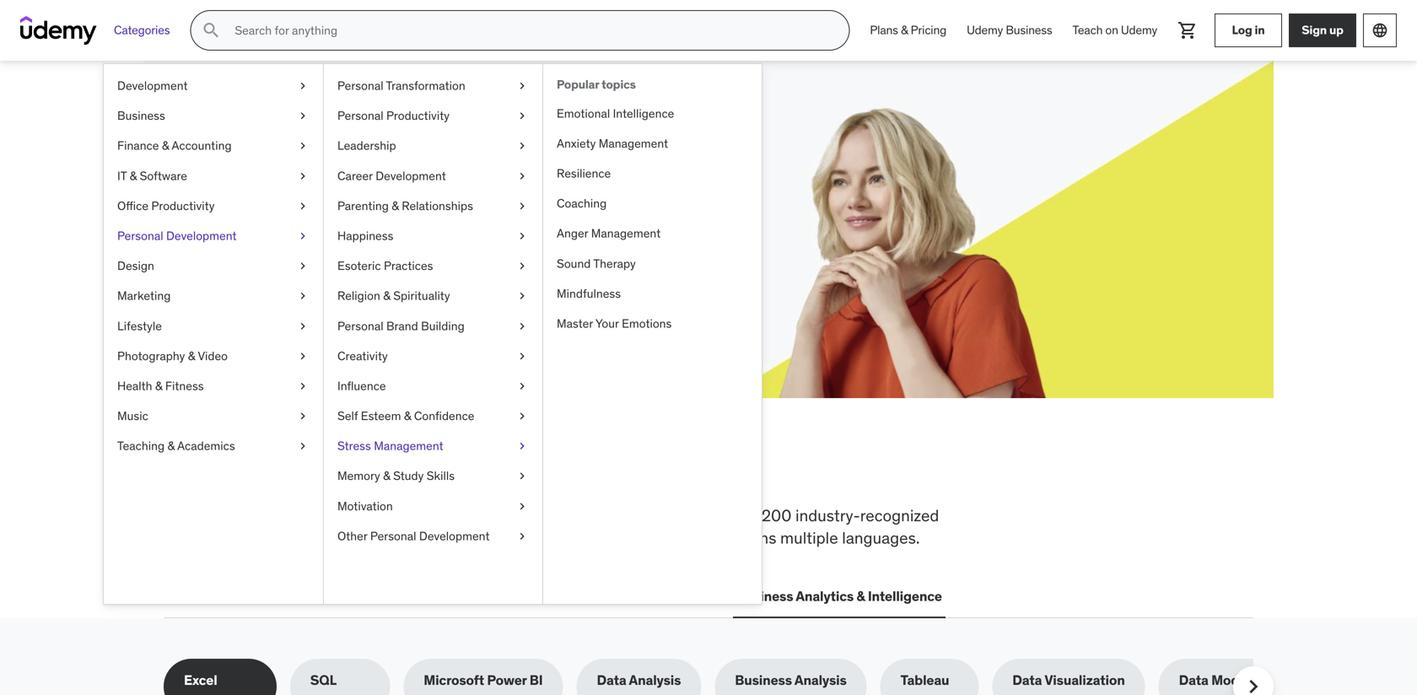 Task type: describe. For each thing, give the bounding box(es) containing it.
analysis for business analysis
[[795, 672, 847, 689]]

teaching
[[117, 438, 165, 454]]

personal for personal productivity
[[337, 108, 383, 123]]

sound
[[557, 256, 591, 271]]

resilience
[[557, 166, 611, 181]]

management for anxiety management
[[599, 136, 668, 151]]

the
[[219, 450, 273, 494]]

submit search image
[[201, 20, 221, 40]]

data science
[[513, 588, 596, 605]]

categories
[[114, 23, 170, 38]]

anger
[[557, 226, 588, 241]]

academics
[[177, 438, 235, 454]]

finance & accounting
[[117, 138, 232, 153]]

need
[[444, 450, 525, 494]]

plans
[[870, 23, 898, 38]]

management for anger management
[[591, 226, 661, 241]]

& for parenting & relationships
[[392, 198, 399, 213]]

business link
[[104, 101, 323, 131]]

tableau
[[901, 672, 949, 689]]

study
[[393, 468, 424, 484]]

including
[[539, 505, 604, 526]]

teach on udemy link
[[1063, 10, 1168, 51]]

web development
[[167, 588, 283, 605]]

$12.99
[[224, 195, 265, 212]]

photography
[[117, 348, 185, 363]]

rounded
[[451, 528, 511, 548]]

business analytics & intelligence button
[[733, 576, 946, 617]]

skills inside covering critical workplace skills to technical topics, including prep content for over 200 industry-recognized certifications, our catalog supports well-rounded professional development and spans multiple languages.
[[361, 505, 397, 526]]

personal development
[[117, 228, 237, 243]]

certifications,
[[164, 528, 261, 548]]

business for business analytics & intelligence
[[736, 588, 793, 605]]

other personal development
[[337, 528, 490, 544]]

health
[[117, 378, 152, 393]]

intelligence inside stress management element
[[613, 106, 674, 121]]

productivity for personal productivity
[[386, 108, 450, 123]]

xsmall image for religion & spirituality
[[515, 288, 529, 304]]

data for data modeling
[[1179, 672, 1209, 689]]

xsmall image for parenting & relationships
[[515, 198, 529, 214]]

teaching & academics link
[[104, 431, 323, 461]]

1 vertical spatial in
[[531, 450, 564, 494]]

motivation
[[337, 498, 393, 514]]

health & fitness link
[[104, 371, 323, 401]]

anger management link
[[543, 219, 762, 249]]

next image
[[1240, 673, 1267, 695]]

personal brand building link
[[324, 311, 542, 341]]

photography & video link
[[104, 341, 323, 371]]

intelligence inside button
[[868, 588, 942, 605]]

career development link
[[324, 161, 542, 191]]

on
[[1105, 23, 1118, 38]]

master your emotions link
[[543, 309, 762, 339]]

video
[[198, 348, 228, 363]]

spirituality
[[393, 288, 450, 303]]

practices
[[384, 258, 433, 273]]

xsmall image for lifestyle
[[296, 318, 310, 334]]

photography & video
[[117, 348, 228, 363]]

1 udemy from the left
[[967, 23, 1003, 38]]

confidence
[[414, 408, 475, 424]]

sound therapy
[[557, 256, 636, 271]]

recognized
[[860, 505, 939, 526]]

at
[[497, 176, 509, 193]]

personal brand building
[[337, 318, 465, 333]]

career development
[[337, 168, 446, 183]]

well-
[[416, 528, 451, 548]]

covering
[[164, 505, 228, 526]]

xsmall image for influence
[[515, 378, 529, 394]]

emotional
[[557, 106, 610, 121]]

supports
[[349, 528, 412, 548]]

business for business
[[117, 108, 165, 123]]

for inside skills for your future expand your potential with a course. starting at just $12.99 through dec 15.
[[305, 134, 344, 169]]

self
[[337, 408, 358, 424]]

dec
[[319, 195, 343, 212]]

& for health & fitness
[[155, 378, 162, 393]]

200
[[762, 505, 792, 526]]

covering critical workplace skills to technical topics, including prep content for over 200 industry-recognized certifications, our catalog supports well-rounded professional development and spans multiple languages.
[[164, 505, 939, 548]]

self esteem & confidence link
[[324, 401, 542, 431]]

xsmall image for health & fitness
[[296, 378, 310, 394]]

religion & spirituality link
[[324, 281, 542, 311]]

xsmall image for personal productivity
[[515, 108, 529, 124]]

development link
[[104, 71, 323, 101]]

leadership button
[[420, 576, 496, 617]]

coaching link
[[543, 189, 762, 219]]

office productivity link
[[104, 191, 323, 221]]

finance
[[117, 138, 159, 153]]

data modeling
[[1179, 672, 1270, 689]]

emotional intelligence
[[557, 106, 674, 121]]

emotional intelligence link
[[543, 99, 762, 129]]

leadership for leadership 'button'
[[423, 588, 493, 605]]

& for memory & study skills
[[383, 468, 390, 484]]

modeling
[[1211, 672, 1270, 689]]

data for data analysis
[[597, 672, 626, 689]]

and
[[704, 528, 730, 548]]

leadership for leadership "link"
[[337, 138, 396, 153]]

& for plans & pricing
[[901, 23, 908, 38]]

popular topics
[[557, 77, 636, 92]]

industry-
[[796, 505, 860, 526]]

xsmall image for design
[[296, 258, 310, 274]]

anxiety management link
[[543, 129, 762, 159]]

visualization
[[1045, 672, 1125, 689]]

xsmall image for finance & accounting
[[296, 138, 310, 154]]

xsmall image for happiness
[[515, 228, 529, 244]]

in inside log in link
[[1255, 22, 1265, 38]]

topics,
[[487, 505, 535, 526]]

1 horizontal spatial skills
[[427, 468, 455, 484]]

xsmall image for personal development
[[296, 228, 310, 244]]

xsmall image for music
[[296, 408, 310, 424]]

office productivity
[[117, 198, 215, 213]]

it for it & software
[[117, 168, 127, 183]]

mindfulness
[[557, 286, 621, 301]]

communication
[[616, 588, 716, 605]]

& for finance & accounting
[[162, 138, 169, 153]]

personal for personal development
[[117, 228, 163, 243]]

& right esteem
[[404, 408, 411, 424]]

personal transformation
[[337, 78, 465, 93]]

through
[[268, 195, 316, 212]]

esteem
[[361, 408, 401, 424]]

sign up
[[1302, 22, 1344, 38]]

starting
[[445, 176, 494, 193]]

data science button
[[510, 576, 599, 617]]

analysis for data analysis
[[629, 672, 681, 689]]

web development button
[[164, 576, 286, 617]]

business for business analysis
[[735, 672, 792, 689]]

xsmall image for leadership
[[515, 138, 529, 154]]

udemy image
[[20, 16, 97, 45]]

course.
[[398, 176, 442, 193]]

development for career development
[[376, 168, 446, 183]]



Task type: locate. For each thing, give the bounding box(es) containing it.
anxiety
[[557, 136, 596, 151]]

xsmall image
[[515, 78, 529, 94], [296, 108, 310, 124], [515, 108, 529, 124], [296, 138, 310, 154], [296, 168, 310, 184], [515, 198, 529, 214], [296, 228, 310, 244], [515, 288, 529, 304], [296, 318, 310, 334], [296, 348, 310, 364], [296, 378, 310, 394], [515, 378, 529, 394], [296, 408, 310, 424], [296, 438, 310, 454], [515, 468, 529, 484], [515, 498, 529, 515]]

0 horizontal spatial in
[[531, 450, 564, 494]]

design
[[117, 258, 154, 273]]

coaching
[[557, 196, 607, 211]]

data for data visualization
[[1013, 672, 1042, 689]]

0 horizontal spatial leadership
[[337, 138, 396, 153]]

anxiety management
[[557, 136, 668, 151]]

& right the health
[[155, 378, 162, 393]]

0 horizontal spatial for
[[305, 134, 344, 169]]

1 analysis from the left
[[629, 672, 681, 689]]

xsmall image inside personal productivity link
[[515, 108, 529, 124]]

management inside anxiety management link
[[599, 136, 668, 151]]

& down a
[[392, 198, 399, 213]]

a
[[388, 176, 395, 193]]

management inside anger management link
[[591, 226, 661, 241]]

& for photography & video
[[188, 348, 195, 363]]

topics
[[602, 77, 636, 92]]

finance & accounting link
[[104, 131, 323, 161]]

personal
[[337, 78, 383, 93], [337, 108, 383, 123], [117, 228, 163, 243], [337, 318, 383, 333], [370, 528, 416, 544]]

memory & study skills
[[337, 468, 455, 484]]

master your emotions
[[557, 316, 672, 331]]

development down technical
[[419, 528, 490, 544]]

& right the teaching
[[167, 438, 175, 454]]

up
[[1329, 22, 1344, 38]]

it for it certifications
[[303, 588, 314, 605]]

Search for anything text field
[[231, 16, 829, 45]]

1 horizontal spatial it
[[303, 588, 314, 605]]

development up parenting & relationships
[[376, 168, 446, 183]]

xsmall image inside finance & accounting link
[[296, 138, 310, 154]]

leadership
[[337, 138, 396, 153], [423, 588, 493, 605]]

0 vertical spatial your
[[349, 134, 411, 169]]

for inside covering critical workplace skills to technical topics, including prep content for over 200 industry-recognized certifications, our catalog supports well-rounded professional development and spans multiple languages.
[[704, 505, 723, 526]]

leadership inside "link"
[[337, 138, 396, 153]]

data analysis
[[597, 672, 681, 689]]

music
[[117, 408, 148, 424]]

xsmall image for it & software
[[296, 168, 310, 184]]

skills up supports
[[361, 505, 397, 526]]

xsmall image inside other personal development link
[[515, 528, 529, 545]]

skills for your future expand your potential with a course. starting at just $12.99 through dec 15.
[[224, 134, 534, 212]]

productivity down transformation at the top of the page
[[386, 108, 450, 123]]

workplace
[[284, 505, 357, 526]]

skills up expand
[[224, 134, 300, 169]]

0 vertical spatial skills
[[224, 134, 300, 169]]

analysis
[[629, 672, 681, 689], [795, 672, 847, 689]]

1 horizontal spatial intelligence
[[868, 588, 942, 605]]

& right religion at the left top of page
[[383, 288, 390, 303]]

1 vertical spatial for
[[704, 505, 723, 526]]

1 vertical spatial it
[[303, 588, 314, 605]]

xsmall image inside creativity 'link'
[[515, 348, 529, 364]]

0 horizontal spatial your
[[273, 176, 299, 193]]

development inside button
[[198, 588, 283, 605]]

xsmall image inside influence link
[[515, 378, 529, 394]]

xsmall image for personal transformation
[[515, 78, 529, 94]]

& inside "link"
[[383, 288, 390, 303]]

1 vertical spatial leadership
[[423, 588, 493, 605]]

shopping cart with 0 items image
[[1178, 20, 1198, 40]]

& right analytics
[[857, 588, 865, 605]]

happiness
[[337, 228, 393, 243]]

in
[[1255, 22, 1265, 38], [531, 450, 564, 494]]

for
[[305, 134, 344, 169], [704, 505, 723, 526]]

leadership inside 'button'
[[423, 588, 493, 605]]

memory & study skills link
[[324, 461, 542, 491]]

xsmall image inside self esteem & confidence link
[[515, 408, 529, 424]]

multiple
[[780, 528, 838, 548]]

transformation
[[386, 78, 465, 93]]

communication button
[[613, 576, 719, 617]]

0 vertical spatial management
[[599, 136, 668, 151]]

xsmall image inside religion & spirituality "link"
[[515, 288, 529, 304]]

& up the office
[[130, 168, 137, 183]]

data for data science
[[513, 588, 543, 605]]

power
[[487, 672, 527, 689]]

xsmall image for personal brand building
[[515, 318, 529, 334]]

xsmall image inside office productivity link
[[296, 198, 310, 214]]

1 vertical spatial intelligence
[[868, 588, 942, 605]]

1 horizontal spatial in
[[1255, 22, 1265, 38]]

1 horizontal spatial udemy
[[1121, 23, 1157, 38]]

leadership up career
[[337, 138, 396, 153]]

it & software
[[117, 168, 187, 183]]

xsmall image inside stress management link
[[515, 438, 529, 454]]

other personal development link
[[324, 521, 542, 551]]

xsmall image inside business link
[[296, 108, 310, 124]]

development down office productivity link
[[166, 228, 237, 243]]

management down emotional intelligence
[[599, 136, 668, 151]]

& right 'plans'
[[901, 23, 908, 38]]

data inside button
[[513, 588, 543, 605]]

management up study
[[374, 438, 443, 454]]

religion
[[337, 288, 380, 303]]

to
[[400, 505, 415, 526]]

one
[[570, 450, 631, 494]]

just
[[512, 176, 534, 193]]

professional
[[515, 528, 602, 548]]

skills
[[280, 450, 371, 494], [361, 505, 397, 526]]

stress management
[[337, 438, 443, 454]]

intelligence up anxiety management link
[[613, 106, 674, 121]]

memory
[[337, 468, 380, 484]]

business analytics & intelligence
[[736, 588, 942, 605]]

anger management
[[557, 226, 661, 241]]

personal up personal productivity
[[337, 78, 383, 93]]

personal productivity
[[337, 108, 450, 123]]

xsmall image inside the design link
[[296, 258, 310, 274]]

1 vertical spatial management
[[591, 226, 661, 241]]

development for web development
[[198, 588, 283, 605]]

for up and
[[704, 505, 723, 526]]

you
[[377, 450, 437, 494]]

xsmall image inside happiness link
[[515, 228, 529, 244]]

it
[[117, 168, 127, 183], [303, 588, 314, 605]]

0 horizontal spatial analysis
[[629, 672, 681, 689]]

2 vertical spatial management
[[374, 438, 443, 454]]

therapy
[[593, 256, 636, 271]]

xsmall image inside leadership "link"
[[515, 138, 529, 154]]

spans
[[734, 528, 776, 548]]

0 vertical spatial in
[[1255, 22, 1265, 38]]

esoteric practices link
[[324, 251, 542, 281]]

expand
[[224, 176, 270, 193]]

& for religion & spirituality
[[383, 288, 390, 303]]

1 horizontal spatial analysis
[[795, 672, 847, 689]]

xsmall image inside the personal transformation link
[[515, 78, 529, 94]]

0 vertical spatial leadership
[[337, 138, 396, 153]]

xsmall image
[[296, 78, 310, 94], [515, 138, 529, 154], [515, 168, 529, 184], [296, 198, 310, 214], [515, 228, 529, 244], [296, 258, 310, 274], [515, 258, 529, 274], [296, 288, 310, 304], [515, 318, 529, 334], [515, 348, 529, 364], [515, 408, 529, 424], [515, 438, 529, 454], [515, 528, 529, 545]]

data visualization
[[1013, 672, 1125, 689]]

influence link
[[324, 371, 542, 401]]

xsmall image inside personal development link
[[296, 228, 310, 244]]

2 udemy from the left
[[1121, 23, 1157, 38]]

personal down the personal transformation
[[337, 108, 383, 123]]

categories button
[[104, 10, 180, 51]]

xsmall image inside esoteric practices link
[[515, 258, 529, 274]]

1 vertical spatial skills
[[427, 468, 455, 484]]

with
[[359, 176, 384, 193]]

xsmall image for photography & video
[[296, 348, 310, 364]]

1 horizontal spatial productivity
[[386, 108, 450, 123]]

stress
[[337, 438, 371, 454]]

it inside 'button'
[[303, 588, 314, 605]]

business analysis
[[735, 672, 847, 689]]

data right bi
[[597, 672, 626, 689]]

topic filters element
[[164, 659, 1291, 695]]

sql
[[310, 672, 337, 689]]

1 horizontal spatial your
[[349, 134, 411, 169]]

data left modeling
[[1179, 672, 1209, 689]]

udemy right on
[[1121, 23, 1157, 38]]

leadership down rounded
[[423, 588, 493, 605]]

0 horizontal spatial udemy
[[967, 23, 1003, 38]]

1 horizontal spatial leadership
[[423, 588, 493, 605]]

choose a language image
[[1372, 22, 1389, 39]]

over
[[727, 505, 758, 526]]

management for stress management
[[374, 438, 443, 454]]

xsmall image inside the memory & study skills link
[[515, 468, 529, 484]]

xsmall image inside motivation "link"
[[515, 498, 529, 515]]

it & software link
[[104, 161, 323, 191]]

xsmall image inside health & fitness link
[[296, 378, 310, 394]]

0 horizontal spatial skills
[[224, 134, 300, 169]]

xsmall image inside development link
[[296, 78, 310, 94]]

accounting
[[172, 138, 232, 153]]

personal for personal brand building
[[337, 318, 383, 333]]

your
[[349, 134, 411, 169], [273, 176, 299, 193]]

development right web
[[198, 588, 283, 605]]

xsmall image for other personal development
[[515, 528, 529, 545]]

1 vertical spatial your
[[273, 176, 299, 193]]

parenting & relationships
[[337, 198, 473, 213]]

personal for personal transformation
[[337, 78, 383, 93]]

self esteem & confidence
[[337, 408, 475, 424]]

xsmall image inside it & software link
[[296, 168, 310, 184]]

0 vertical spatial skills
[[280, 450, 371, 494]]

0 horizontal spatial productivity
[[151, 198, 215, 213]]

1 horizontal spatial for
[[704, 505, 723, 526]]

0 vertical spatial for
[[305, 134, 344, 169]]

xsmall image for creativity
[[515, 348, 529, 364]]

stress management element
[[542, 64, 762, 604]]

xsmall image for business
[[296, 108, 310, 124]]

design link
[[104, 251, 323, 281]]

xsmall image for motivation
[[515, 498, 529, 515]]

personal productivity link
[[324, 101, 542, 131]]

intelligence down languages.
[[868, 588, 942, 605]]

xsmall image inside "teaching & academics" link
[[296, 438, 310, 454]]

log
[[1232, 22, 1252, 38]]

emotions
[[622, 316, 672, 331]]

0 horizontal spatial it
[[117, 168, 127, 183]]

0 horizontal spatial intelligence
[[613, 106, 674, 121]]

all the skills you need in one place
[[164, 450, 725, 494]]

skills inside skills for your future expand your potential with a course. starting at just $12.99 through dec 15.
[[224, 134, 300, 169]]

creativity
[[337, 348, 388, 363]]

data left science
[[513, 588, 543, 605]]

0 vertical spatial productivity
[[386, 108, 450, 123]]

personal down to on the bottom of page
[[370, 528, 416, 544]]

teach
[[1073, 23, 1103, 38]]

& for teaching & academics
[[167, 438, 175, 454]]

resilience link
[[543, 159, 762, 189]]

0 vertical spatial it
[[117, 168, 127, 183]]

business
[[1006, 23, 1052, 38], [117, 108, 165, 123], [736, 588, 793, 605], [735, 672, 792, 689]]

skills down stress management link
[[427, 468, 455, 484]]

& for it & software
[[130, 168, 137, 183]]

for up 'potential'
[[305, 134, 344, 169]]

xsmall image for teaching & academics
[[296, 438, 310, 454]]

data left visualization on the right of page
[[1013, 672, 1042, 689]]

certifications
[[317, 588, 403, 605]]

xsmall image for marketing
[[296, 288, 310, 304]]

productivity up personal development
[[151, 198, 215, 213]]

xsmall image for memory & study skills
[[515, 468, 529, 484]]

in up including
[[531, 450, 564, 494]]

xsmall image for esoteric practices
[[515, 258, 529, 274]]

personal up design
[[117, 228, 163, 243]]

xsmall image inside parenting & relationships link
[[515, 198, 529, 214]]

1 vertical spatial skills
[[361, 505, 397, 526]]

udemy business link
[[957, 10, 1063, 51]]

esoteric practices
[[337, 258, 433, 273]]

fitness
[[165, 378, 204, 393]]

xsmall image for office productivity
[[296, 198, 310, 214]]

xsmall image inside lifestyle link
[[296, 318, 310, 334]]

your up with
[[349, 134, 411, 169]]

in right log
[[1255, 22, 1265, 38]]

xsmall image inside the photography & video link
[[296, 348, 310, 364]]

& inside button
[[857, 588, 865, 605]]

2 analysis from the left
[[795, 672, 847, 689]]

xsmall image for development
[[296, 78, 310, 94]]

1 vertical spatial productivity
[[151, 198, 215, 213]]

analytics
[[796, 588, 854, 605]]

your up the through at the left top
[[273, 176, 299, 193]]

development for personal development
[[166, 228, 237, 243]]

building
[[421, 318, 465, 333]]

lifestyle link
[[104, 311, 323, 341]]

all
[[164, 450, 213, 494]]

& right finance
[[162, 138, 169, 153]]

xsmall image inside music link
[[296, 408, 310, 424]]

productivity for office productivity
[[151, 198, 215, 213]]

xsmall image for self esteem & confidence
[[515, 408, 529, 424]]

development down categories dropdown button in the top of the page
[[117, 78, 188, 93]]

xsmall image inside personal brand building link
[[515, 318, 529, 334]]

business inside topic filters element
[[735, 672, 792, 689]]

other
[[337, 528, 367, 544]]

it left certifications
[[303, 588, 314, 605]]

0 vertical spatial intelligence
[[613, 106, 674, 121]]

motivation link
[[324, 491, 542, 521]]

xsmall image inside marketing link
[[296, 288, 310, 304]]

personal down religion at the left top of page
[[337, 318, 383, 333]]

xsmall image inside career development link
[[515, 168, 529, 184]]

& left study
[[383, 468, 390, 484]]

xsmall image for career development
[[515, 168, 529, 184]]

xsmall image for stress management
[[515, 438, 529, 454]]

management up the therapy
[[591, 226, 661, 241]]

plans & pricing link
[[860, 10, 957, 51]]

log in
[[1232, 22, 1265, 38]]

15.
[[346, 195, 363, 212]]

udemy right pricing
[[967, 23, 1003, 38]]

influence
[[337, 378, 386, 393]]

& left video
[[188, 348, 195, 363]]

skills up workplace
[[280, 450, 371, 494]]

management inside stress management link
[[374, 438, 443, 454]]

business inside button
[[736, 588, 793, 605]]

it up the office
[[117, 168, 127, 183]]



Task type: vqa. For each thing, say whether or not it's contained in the screenshot.
ENGLISH (35)
no



